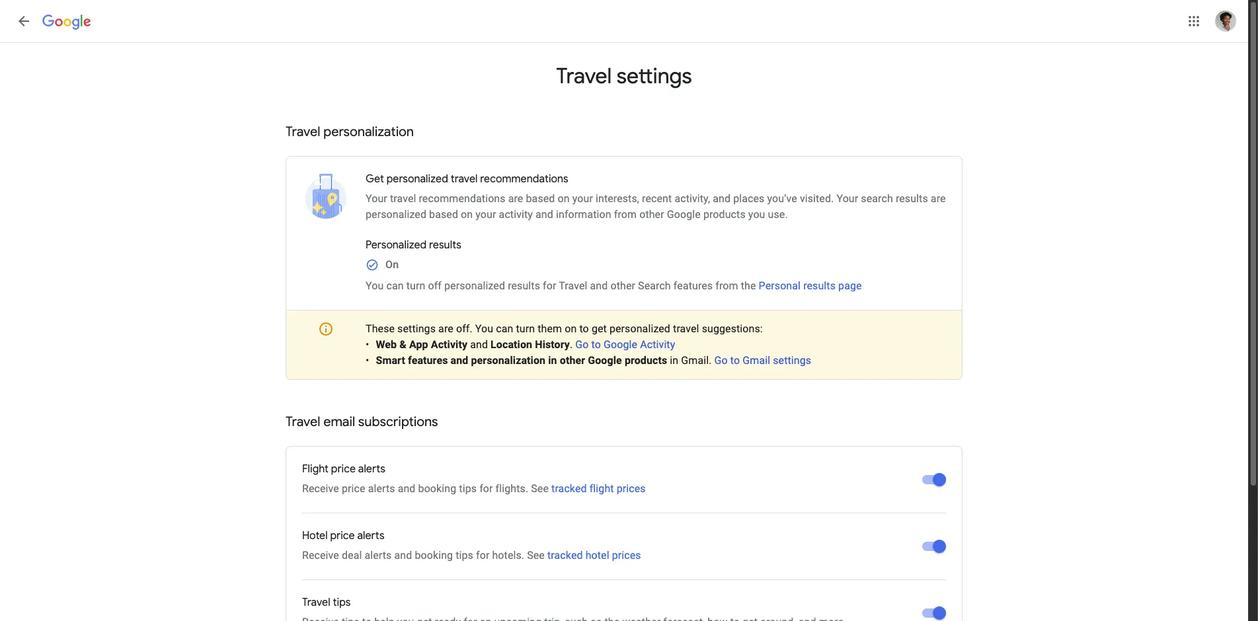 Task type: vqa. For each thing, say whether or not it's contained in the screenshot.
first Activity from right
yes



Task type: locate. For each thing, give the bounding box(es) containing it.
prices inside 'hotel price alerts receive deal alerts and booking tips for hotels. see tracked hotel prices'
[[612, 550, 641, 562]]

personalized right get
[[387, 173, 448, 186]]

for for flight price alerts
[[480, 483, 493, 495]]

to left the "get"
[[580, 323, 589, 335]]

and inside 'hotel price alerts receive deal alerts and booking tips for hotels. see tracked hotel prices'
[[394, 550, 412, 562]]

other down .
[[560, 354, 585, 367]]

0 horizontal spatial from
[[614, 208, 637, 221]]

tips
[[459, 483, 477, 495], [456, 550, 473, 562], [333, 597, 351, 610]]

subscriptions
[[358, 414, 438, 431]]

0 horizontal spatial you
[[366, 280, 384, 292]]

2 vertical spatial to
[[731, 354, 740, 367]]

1 vertical spatial tips
[[456, 550, 473, 562]]

0 horizontal spatial activity
[[431, 339, 468, 351]]

tips left flights.
[[459, 483, 477, 495]]

1 horizontal spatial go
[[715, 354, 728, 367]]

receive inside 'hotel price alerts receive deal alerts and booking tips for hotels. see tracked hotel prices'
[[302, 550, 339, 562]]

flights.
[[496, 483, 529, 495]]

tracked inside flight price alerts receive price alerts and booking tips for flights. see tracked flight prices
[[552, 483, 587, 495]]

1 vertical spatial go
[[715, 354, 728, 367]]

0 vertical spatial booking
[[418, 483, 457, 495]]

alerts
[[358, 463, 386, 476], [368, 483, 395, 495], [357, 530, 385, 543], [365, 550, 392, 562]]

1 vertical spatial tracked
[[548, 550, 583, 562]]

0 horizontal spatial are
[[439, 323, 454, 335]]

2 your from the left
[[837, 192, 859, 205]]

0 horizontal spatial your
[[366, 192, 387, 205]]

products inside these settings are off. you can turn them on to get personalized travel suggestions: web & app activity and location history . go to google activity smart features and personalization in other google products in gmail. go to gmail settings
[[625, 354, 668, 367]]

personalized
[[387, 173, 448, 186], [366, 208, 427, 221], [444, 280, 505, 292], [610, 323, 671, 335]]

results inside get personalized travel recommendations your travel recommendations are based on your interests, recent activity, and places you've visited. your search results are personalized based on your activity and information from other google products you use.
[[896, 192, 928, 205]]

0 vertical spatial your
[[573, 192, 593, 205]]

receive down the hotel
[[302, 550, 339, 562]]

google down go to google activity link
[[588, 354, 622, 367]]

on up information
[[558, 192, 570, 205]]

see right flights.
[[531, 483, 549, 495]]

results left page
[[804, 280, 836, 292]]

1 receive from the top
[[302, 483, 339, 495]]

1 vertical spatial products
[[625, 354, 668, 367]]

you
[[366, 280, 384, 292], [475, 323, 493, 335]]

go right .
[[576, 339, 589, 351]]

activity down search
[[640, 339, 676, 351]]

off
[[428, 280, 442, 292]]

history
[[535, 339, 570, 351]]

for inside 'hotel price alerts receive deal alerts and booking tips for hotels. see tracked hotel prices'
[[476, 550, 490, 562]]

web
[[376, 339, 397, 351]]

2 vertical spatial tips
[[333, 597, 351, 610]]

to down the "get"
[[592, 339, 601, 351]]

see right the hotels.
[[527, 550, 545, 562]]

personalized right 'off'
[[444, 280, 505, 292]]

0 vertical spatial see
[[531, 483, 549, 495]]

0 vertical spatial on
[[558, 192, 570, 205]]

your
[[366, 192, 387, 205], [837, 192, 859, 205]]

1 horizontal spatial your
[[573, 192, 593, 205]]

0 horizontal spatial other
[[560, 354, 585, 367]]

0 horizontal spatial travel
[[390, 192, 416, 205]]

personalization down location
[[471, 354, 546, 367]]

1 horizontal spatial in
[[670, 354, 679, 367]]

prices for hotel price alerts
[[612, 550, 641, 562]]

0 horizontal spatial can
[[387, 280, 404, 292]]

other inside get personalized travel recommendations your travel recommendations are based on your interests, recent activity, and places you've visited. your search results are personalized based on your activity and information from other google products you use.
[[640, 208, 664, 221]]

you right off.
[[475, 323, 493, 335]]

2 receive from the top
[[302, 550, 339, 562]]

prices right flight
[[617, 483, 646, 495]]

google down activity,
[[667, 208, 701, 221]]

0 vertical spatial recommendations
[[480, 173, 569, 186]]

for left flights.
[[480, 483, 493, 495]]

activity
[[499, 208, 533, 221]]

personal
[[759, 280, 801, 292]]

in left gmail.
[[670, 354, 679, 367]]

can down on
[[387, 280, 404, 292]]

tracked left flight
[[552, 483, 587, 495]]

other
[[640, 208, 664, 221], [611, 280, 636, 292], [560, 354, 585, 367]]

other inside these settings are off. you can turn them on to get personalized travel suggestions: web & app activity and location history . go to google activity smart features and personalization in other google products in gmail. go to gmail settings
[[560, 354, 585, 367]]

turn left 'off'
[[407, 280, 426, 292]]

google down the "get"
[[604, 339, 638, 351]]

2 vertical spatial on
[[565, 323, 577, 335]]

and
[[713, 192, 731, 205], [536, 208, 554, 221], [590, 280, 608, 292], [470, 339, 488, 351], [451, 354, 469, 367], [398, 483, 416, 495], [394, 550, 412, 562]]

1 horizontal spatial your
[[837, 192, 859, 205]]

travel for travel personalization
[[286, 124, 320, 140]]

booking inside flight price alerts receive price alerts and booking tips for flights. see tracked flight prices
[[418, 483, 457, 495]]

information
[[556, 208, 612, 221]]

1 horizontal spatial can
[[496, 323, 514, 335]]

2 horizontal spatial settings
[[773, 354, 812, 367]]

2 vertical spatial price
[[330, 530, 355, 543]]

travel for travel email subscriptions
[[286, 414, 320, 431]]

2 horizontal spatial other
[[640, 208, 664, 221]]

0 vertical spatial settings
[[617, 63, 692, 90]]

see inside 'hotel price alerts receive deal alerts and booking tips for hotels. see tracked hotel prices'
[[527, 550, 545, 562]]

tips down deal
[[333, 597, 351, 610]]

prices inside flight price alerts receive price alerts and booking tips for flights. see tracked flight prices
[[617, 483, 646, 495]]

products
[[704, 208, 746, 221], [625, 354, 668, 367]]

personalized inside these settings are off. you can turn them on to get personalized travel suggestions: web & app activity and location history . go to google activity smart features and personalization in other google products in gmail. go to gmail settings
[[610, 323, 671, 335]]

turn up location
[[516, 323, 535, 335]]

travel email subscriptions
[[286, 414, 438, 431]]

0 vertical spatial from
[[614, 208, 637, 221]]

go right gmail.
[[715, 354, 728, 367]]

tips for flight price alerts
[[459, 483, 477, 495]]

on
[[558, 192, 570, 205], [461, 208, 473, 221], [565, 323, 577, 335]]

1 vertical spatial prices
[[612, 550, 641, 562]]

tips inside 'hotel price alerts receive deal alerts and booking tips for hotels. see tracked hotel prices'
[[456, 550, 473, 562]]

receive down flight
[[302, 483, 339, 495]]

1 vertical spatial turn
[[516, 323, 535, 335]]

from down interests,
[[614, 208, 637, 221]]

2 vertical spatial other
[[560, 354, 585, 367]]

travel
[[451, 173, 478, 186], [390, 192, 416, 205], [673, 323, 699, 335]]

on left activity
[[461, 208, 473, 221]]

location
[[491, 339, 533, 351]]

personalization inside these settings are off. you can turn them on to get personalized travel suggestions: web & app activity and location history . go to google activity smart features and personalization in other google products in gmail. go to gmail settings
[[471, 354, 546, 367]]

are
[[508, 192, 523, 205], [931, 192, 946, 205], [439, 323, 454, 335]]

from inside get personalized travel recommendations your travel recommendations are based on your interests, recent activity, and places you've visited. your search results are personalized based on your activity and information from other google products you use.
[[614, 208, 637, 221]]

2 vertical spatial travel
[[673, 323, 699, 335]]

1 vertical spatial from
[[716, 280, 739, 292]]

0 horizontal spatial features
[[408, 354, 448, 367]]

1 vertical spatial booking
[[415, 550, 453, 562]]

see
[[531, 483, 549, 495], [527, 550, 545, 562]]

1 horizontal spatial from
[[716, 280, 739, 292]]

features right search
[[674, 280, 713, 292]]

flight price alerts receive price alerts and booking tips for flights. see tracked flight prices
[[302, 463, 646, 495]]

are right search
[[931, 192, 946, 205]]

0 horizontal spatial to
[[580, 323, 589, 335]]

features
[[674, 280, 713, 292], [408, 354, 448, 367]]

0 vertical spatial google
[[667, 208, 701, 221]]

1 horizontal spatial other
[[611, 280, 636, 292]]

0 vertical spatial tips
[[459, 483, 477, 495]]

search
[[638, 280, 671, 292]]

1 horizontal spatial travel
[[451, 173, 478, 186]]

flight
[[590, 483, 614, 495]]

them
[[538, 323, 562, 335]]

settings
[[617, 63, 692, 90], [398, 323, 436, 335], [773, 354, 812, 367]]

1 horizontal spatial products
[[704, 208, 746, 221]]

are up activity
[[508, 192, 523, 205]]

0 vertical spatial price
[[331, 463, 356, 476]]

1 vertical spatial settings
[[398, 323, 436, 335]]

0 horizontal spatial your
[[476, 208, 496, 221]]

1 vertical spatial other
[[611, 280, 636, 292]]

hotel
[[302, 530, 328, 543]]

tips left the hotels.
[[456, 550, 473, 562]]

app
[[409, 339, 428, 351]]

go
[[576, 339, 589, 351], [715, 354, 728, 367]]

travel
[[556, 63, 612, 90], [286, 124, 320, 140], [559, 280, 588, 292], [286, 414, 320, 431], [302, 597, 330, 610]]

1 vertical spatial features
[[408, 354, 448, 367]]

receive for flight
[[302, 483, 339, 495]]

turn
[[407, 280, 426, 292], [516, 323, 535, 335]]

google
[[667, 208, 701, 221], [604, 339, 638, 351], [588, 354, 622, 367]]

receive for hotel
[[302, 550, 339, 562]]

0 vertical spatial other
[[640, 208, 664, 221]]

see inside flight price alerts receive price alerts and booking tips for flights. see tracked flight prices
[[531, 483, 549, 495]]

on
[[386, 259, 399, 271]]

products down places
[[704, 208, 746, 221]]

from left the
[[716, 280, 739, 292]]

receive inside flight price alerts receive price alerts and booking tips for flights. see tracked flight prices
[[302, 483, 339, 495]]

1 vertical spatial travel
[[390, 192, 416, 205]]

to
[[580, 323, 589, 335], [592, 339, 601, 351], [731, 354, 740, 367]]

0 horizontal spatial settings
[[398, 323, 436, 335]]

from
[[614, 208, 637, 221], [716, 280, 739, 292]]

2 in from the left
[[670, 354, 679, 367]]

1 vertical spatial personalization
[[471, 354, 546, 367]]

results right search
[[896, 192, 928, 205]]

and inside flight price alerts receive price alerts and booking tips for flights. see tracked flight prices
[[398, 483, 416, 495]]

booking
[[418, 483, 457, 495], [415, 550, 453, 562]]

1 vertical spatial receive
[[302, 550, 339, 562]]

price for hotel
[[330, 530, 355, 543]]

deal
[[342, 550, 362, 562]]

1 vertical spatial based
[[429, 208, 458, 221]]

recommendations
[[480, 173, 569, 186], [419, 192, 506, 205]]

0 vertical spatial to
[[580, 323, 589, 335]]

1 vertical spatial you
[[475, 323, 493, 335]]

based up activity
[[526, 192, 555, 205]]

0 vertical spatial turn
[[407, 280, 426, 292]]

prices for flight price alerts
[[617, 483, 646, 495]]

on inside these settings are off. you can turn them on to get personalized travel suggestions: web & app activity and location history . go to google activity smart features and personalization in other google products in gmail. go to gmail settings
[[565, 323, 577, 335]]

1 vertical spatial on
[[461, 208, 473, 221]]

activity
[[431, 339, 468, 351], [640, 339, 676, 351]]

1 vertical spatial see
[[527, 550, 545, 562]]

based
[[526, 192, 555, 205], [429, 208, 458, 221]]

get personalized travel recommendations your travel recommendations are based on your interests, recent activity, and places you've visited. your search results are personalized based on your activity and information from other google products you use.
[[366, 173, 946, 221]]

1 horizontal spatial to
[[592, 339, 601, 351]]

1 horizontal spatial features
[[674, 280, 713, 292]]

in down history
[[548, 354, 557, 367]]

personalization
[[324, 124, 414, 140], [471, 354, 546, 367]]

1 horizontal spatial personalization
[[471, 354, 546, 367]]

0 vertical spatial products
[[704, 208, 746, 221]]

your down get
[[366, 192, 387, 205]]

0 vertical spatial go
[[576, 339, 589, 351]]

tracked left hotel
[[548, 550, 583, 562]]

tracked inside 'hotel price alerts receive deal alerts and booking tips for hotels. see tracked hotel prices'
[[548, 550, 583, 562]]

0 vertical spatial you
[[366, 280, 384, 292]]

1 vertical spatial your
[[476, 208, 496, 221]]

1 vertical spatial to
[[592, 339, 601, 351]]

for up "them" on the left of page
[[543, 280, 557, 292]]

0 horizontal spatial in
[[548, 354, 557, 367]]

tracked for flight price alerts
[[552, 483, 587, 495]]

tips inside flight price alerts receive price alerts and booking tips for flights. see tracked flight prices
[[459, 483, 477, 495]]

for left the hotels.
[[476, 550, 490, 562]]

0 vertical spatial prices
[[617, 483, 646, 495]]

receive
[[302, 483, 339, 495], [302, 550, 339, 562]]

0 vertical spatial receive
[[302, 483, 339, 495]]

your
[[573, 192, 593, 205], [476, 208, 496, 221]]

for inside flight price alerts receive price alerts and booking tips for flights. see tracked flight prices
[[480, 483, 493, 495]]

other left search
[[611, 280, 636, 292]]

1 your from the left
[[366, 192, 387, 205]]

search
[[861, 192, 893, 205]]

are left off.
[[439, 323, 454, 335]]

2 vertical spatial for
[[476, 550, 490, 562]]

price
[[331, 463, 356, 476], [342, 483, 365, 495], [330, 530, 355, 543]]

1 horizontal spatial turn
[[516, 323, 535, 335]]

places
[[734, 192, 765, 205]]

0 vertical spatial travel
[[451, 173, 478, 186]]

travel for travel settings
[[556, 63, 612, 90]]

tracked
[[552, 483, 587, 495], [548, 550, 583, 562]]

products down go to google activity link
[[625, 354, 668, 367]]

price inside 'hotel price alerts receive deal alerts and booking tips for hotels. see tracked hotel prices'
[[330, 530, 355, 543]]

&
[[400, 339, 407, 351]]

0 vertical spatial personalization
[[324, 124, 414, 140]]

these
[[366, 323, 395, 335]]

1 horizontal spatial settings
[[617, 63, 692, 90]]

personal results page link
[[759, 280, 862, 292]]

other down recent
[[640, 208, 664, 221]]

travel personalization
[[286, 124, 414, 140]]

personalization up get
[[324, 124, 414, 140]]

google inside get personalized travel recommendations your travel recommendations are based on your interests, recent activity, and places you've visited. your search results are personalized based on your activity and information from other google products you use.
[[667, 208, 701, 221]]

your left search
[[837, 192, 859, 205]]

prices right hotel
[[612, 550, 641, 562]]

get
[[592, 323, 607, 335]]

2 horizontal spatial to
[[731, 354, 740, 367]]

0 horizontal spatial turn
[[407, 280, 426, 292]]

settings for these
[[398, 323, 436, 335]]

0 vertical spatial tracked
[[552, 483, 587, 495]]

1 vertical spatial for
[[480, 483, 493, 495]]

activity down off.
[[431, 339, 468, 351]]

features down the app
[[408, 354, 448, 367]]

0 vertical spatial can
[[387, 280, 404, 292]]

1 horizontal spatial activity
[[640, 339, 676, 351]]

in
[[548, 354, 557, 367], [670, 354, 679, 367]]

for
[[543, 280, 557, 292], [480, 483, 493, 495], [476, 550, 490, 562]]

can
[[387, 280, 404, 292], [496, 323, 514, 335]]

results up 'off'
[[429, 239, 462, 252]]

can up location
[[496, 323, 514, 335]]

to left gmail
[[731, 354, 740, 367]]

1 vertical spatial can
[[496, 323, 514, 335]]

prices
[[617, 483, 646, 495], [612, 550, 641, 562]]

1 horizontal spatial you
[[475, 323, 493, 335]]

your left activity
[[476, 208, 496, 221]]

0 horizontal spatial products
[[625, 354, 668, 367]]

based up "personalized results"
[[429, 208, 458, 221]]

you up these
[[366, 280, 384, 292]]

booking inside 'hotel price alerts receive deal alerts and booking tips for hotels. see tracked hotel prices'
[[415, 550, 453, 562]]

personalized up go to google activity link
[[610, 323, 671, 335]]

the
[[741, 280, 756, 292]]

0 horizontal spatial based
[[429, 208, 458, 221]]

on up .
[[565, 323, 577, 335]]

0 vertical spatial based
[[526, 192, 555, 205]]

you
[[749, 208, 766, 221]]

2 horizontal spatial travel
[[673, 323, 699, 335]]

your up information
[[573, 192, 593, 205]]

results
[[896, 192, 928, 205], [429, 239, 462, 252], [508, 280, 540, 292], [804, 280, 836, 292]]



Task type: describe. For each thing, give the bounding box(es) containing it.
activity,
[[675, 192, 710, 205]]

these settings are off. you can turn them on to get personalized travel suggestions: web & app activity and location history . go to google activity smart features and personalization in other google products in gmail. go to gmail settings
[[366, 323, 812, 367]]

recent
[[642, 192, 672, 205]]

0 vertical spatial for
[[543, 280, 557, 292]]

price for flight
[[331, 463, 356, 476]]

travel tips
[[302, 597, 351, 610]]

2 vertical spatial google
[[588, 354, 622, 367]]

0 horizontal spatial personalization
[[324, 124, 414, 140]]

booking for flight price alerts
[[418, 483, 457, 495]]

1 horizontal spatial are
[[508, 192, 523, 205]]

go to gmail settings link
[[715, 354, 812, 367]]

hotel
[[586, 550, 610, 562]]

see for flight price alerts
[[531, 483, 549, 495]]

tracked hotel prices link
[[548, 550, 641, 562]]

personalized results
[[366, 239, 462, 252]]

results up "them" on the left of page
[[508, 280, 540, 292]]

travel for travel tips
[[302, 597, 330, 610]]

tips for hotel price alerts
[[456, 550, 473, 562]]

1 activity from the left
[[431, 339, 468, 351]]

2 activity from the left
[[640, 339, 676, 351]]

products inside get personalized travel recommendations your travel recommendations are based on your interests, recent activity, and places you've visited. your search results are personalized based on your activity and information from other google products you use.
[[704, 208, 746, 221]]

settings for travel
[[617, 63, 692, 90]]

tracked flight prices link
[[552, 483, 646, 495]]

hotel price alerts receive deal alerts and booking tips for hotels. see tracked hotel prices
[[302, 530, 641, 562]]

get
[[366, 173, 384, 186]]

interests,
[[596, 192, 640, 205]]

smart
[[376, 354, 405, 367]]

go to google activity link
[[576, 339, 676, 351]]

flight
[[302, 463, 329, 476]]

1 horizontal spatial based
[[526, 192, 555, 205]]

features inside these settings are off. you can turn them on to get personalized travel suggestions: web & app activity and location history . go to google activity smart features and personalization in other google products in gmail. go to gmail settings
[[408, 354, 448, 367]]

for for hotel price alerts
[[476, 550, 490, 562]]

1 vertical spatial price
[[342, 483, 365, 495]]

turn inside these settings are off. you can turn them on to get personalized travel suggestions: web & app activity and location history . go to google activity smart features and personalization in other google products in gmail. go to gmail settings
[[516, 323, 535, 335]]

page
[[839, 280, 862, 292]]

personalized up personalized
[[366, 208, 427, 221]]

suggestions:
[[702, 323, 763, 335]]

booking for hotel price alerts
[[415, 550, 453, 562]]

are inside these settings are off. you can turn them on to get personalized travel suggestions: web & app activity and location history . go to google activity smart features and personalization in other google products in gmail. go to gmail settings
[[439, 323, 454, 335]]

use.
[[768, 208, 788, 221]]

gmail.
[[681, 354, 712, 367]]

travel inside these settings are off. you can turn them on to get personalized travel suggestions: web & app activity and location history . go to google activity smart features and personalization in other google products in gmail. go to gmail settings
[[673, 323, 699, 335]]

0 horizontal spatial go
[[576, 339, 589, 351]]

go back image
[[16, 13, 32, 29]]

0 vertical spatial features
[[674, 280, 713, 292]]

.
[[570, 339, 573, 351]]

1 in from the left
[[548, 354, 557, 367]]

off.
[[456, 323, 473, 335]]

email
[[324, 414, 355, 431]]

2 vertical spatial settings
[[773, 354, 812, 367]]

you've
[[768, 192, 797, 205]]

travel settings
[[556, 63, 692, 90]]

can inside these settings are off. you can turn them on to get personalized travel suggestions: web & app activity and location history . go to google activity smart features and personalization in other google products in gmail. go to gmail settings
[[496, 323, 514, 335]]

personalized
[[366, 239, 427, 252]]

you can turn off personalized results for travel and other search features from the personal results page
[[366, 280, 862, 292]]

you inside these settings are off. you can turn them on to get personalized travel suggestions: web & app activity and location history . go to google activity smart features and personalization in other google products in gmail. go to gmail settings
[[475, 323, 493, 335]]

tracked for hotel price alerts
[[548, 550, 583, 562]]

see for hotel price alerts
[[527, 550, 545, 562]]

hotels.
[[492, 550, 525, 562]]

1 vertical spatial google
[[604, 339, 638, 351]]

visited.
[[800, 192, 834, 205]]

2 horizontal spatial are
[[931, 192, 946, 205]]

gmail
[[743, 354, 771, 367]]

1 vertical spatial recommendations
[[419, 192, 506, 205]]



